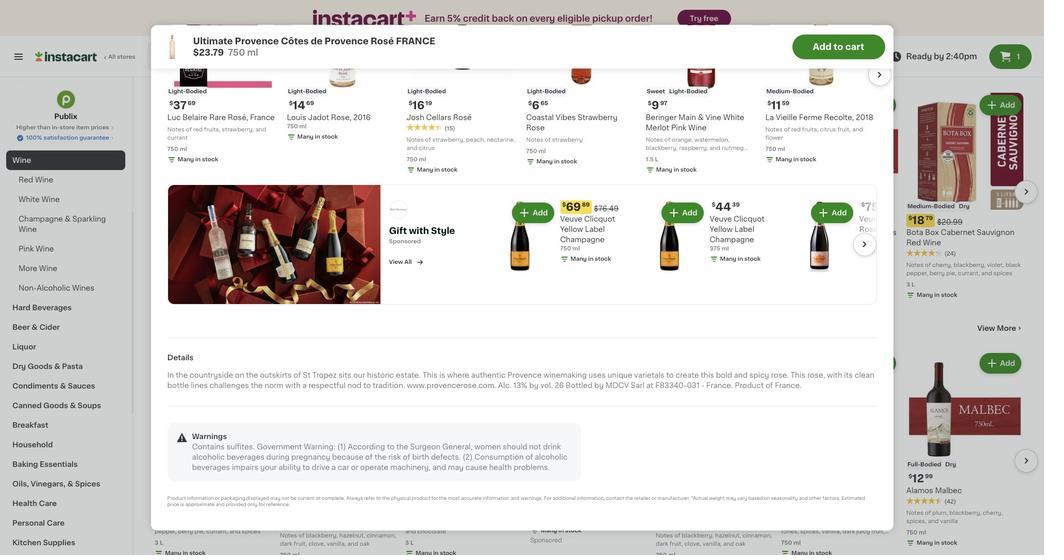 Task type: describe. For each thing, give the bounding box(es) containing it.
1 horizontal spatial 3
[[405, 540, 409, 546]]

bota for $18.79 original price: $20.99 element to the left
[[155, 487, 172, 494]]

health care link
[[6, 494, 125, 514]]

oils,
[[12, 481, 29, 488]]

veuve clicquot yellow label champagne 750 ml
[[560, 216, 615, 252]]

citrus inside the notes of red fruits, citrus fruit, and flower
[[820, 127, 836, 133]]

ml down notes of plum, blackberry, cherry, spices, and vanilla
[[919, 530, 926, 536]]

2 horizontal spatial 3 l
[[907, 282, 915, 288]]

champagne & sparkling wine link
[[6, 209, 125, 239]]

côtes for ml
[[599, 229, 621, 236]]

blackberry, down complete.
[[306, 533, 338, 539]]

light-bodied up $ 23 79
[[532, 204, 570, 209]]

countryside
[[190, 372, 233, 379]]

at inside in the countryside on the outskirts of st tropez sits our historic estate. this is where authentic provence winemaking uses unique varietals to create this bold and spicy rose. this rose, with its clean bottle lines challenges the norm with a respectful nod to tradition. www.provencerose.com. alc. 13% by vol. 26 bottled by mdcv sarl at f83340-031 - france. product of france.
[[646, 382, 654, 389]]

and inside notes of currant, oak, vanilla, blackberry, and chocolate
[[405, 529, 416, 535]]

current
[[298, 496, 315, 501]]

cider
[[39, 324, 60, 331]]

complete.
[[322, 496, 345, 501]]

$26.59
[[563, 218, 588, 226]]

spices, inside notes of plum, blackberry, cherry, spices, and vanilla
[[907, 519, 927, 524]]

of inside notes of red fruits, strawberry, and currant
[[186, 127, 192, 133]]

notes of intensity
[[859, 239, 910, 245]]

violet, for $18.79 original price: $20.99 element to the left
[[235, 521, 253, 526]]

black inside "stella rosa black semi-sweet italian red wine"
[[573, 487, 593, 494]]

add button for veuve clicquot yellow label champagne 750 ml
[[513, 204, 553, 223]]

0 horizontal spatial by
[[529, 382, 539, 389]]

& inside beer & cider link
[[32, 324, 38, 331]]

cellars right be
[[300, 499, 325, 507]]

france for ultimate provence côtes de provence rosé france 750 ml
[[587, 239, 618, 246]]

$ 9 97
[[648, 100, 668, 111]]

notes of orange, lime, vanilla, strawberry, citrus, and cinnamon
[[155, 252, 271, 266]]

notes of peach, melon, apple, honeysuckle, and lemon
[[280, 252, 365, 266]]

ml inside louis jadot rose, 2016 750 ml
[[299, 124, 307, 129]]

a inside in the countryside on the outskirts of st tropez sits our historic estate. this is where authentic provence winemaking uses unique varietals to create this bold and spicy rose. this rose, with its clean bottle lines challenges the norm with a respectful nod to tradition. www.provencerose.com. alc. 13% by vol. 26 bottled by mdcv sarl at f83340-031 - france. product of france.
[[302, 382, 307, 389]]

view for first view more link from the top
[[977, 66, 995, 74]]

2 melon, from the left
[[431, 252, 450, 258]]

orange, for lime,
[[181, 252, 202, 258]]

clicquot for veuve clicquot yellow label champagne 375 ml
[[734, 216, 765, 223]]

750 ml for veuve clicquot rose champagne
[[859, 251, 879, 256]]

blackberry, down medium-bodied dry josh cellars cabernet sauvignon
[[682, 533, 714, 539]]

vanilla, down medium-bodied dry josh cellars cabernet sauvignon
[[703, 541, 722, 547]]

ultimate for 750
[[531, 229, 561, 236]]

1 vertical spatial beverages
[[192, 464, 230, 471]]

item carousel region containing 18
[[155, 347, 1038, 555]]

dry goods & pasta
[[12, 363, 83, 370]]

bodied up 65
[[545, 89, 566, 94]]

0 horizontal spatial low
[[812, 249, 827, 257]]

the left the "most"
[[439, 496, 447, 501]]

blackberry, inside notes of orange, watermelon, blackberry, raspberry, and nutmeg spice 1.5 l
[[646, 145, 678, 151]]

ml down honeysuckle,
[[292, 272, 300, 277]]

cabernet up "375"
[[702, 229, 737, 236]]

bodied up $ 37 69
[[186, 89, 207, 94]]

label for veuve clicquot yellow label champagne 375 ml
[[735, 226, 754, 234]]

750 down citrus,
[[155, 272, 166, 277]]

light- up 37
[[168, 89, 186, 94]]

75
[[865, 202, 879, 213]]

1 horizontal spatial for
[[432, 496, 438, 501]]

wine inside chloe wine collection pinot grigio
[[303, 229, 321, 236]]

750 inside notes of currant, cherry, cassis, earth tones, spices, vanilla, dark juicy fruit, shaved dark chocolate, and tea 750 ml
[[781, 540, 792, 546]]

hard beverages link
[[6, 298, 125, 318]]

challenges
[[210, 382, 249, 389]]

clicquot for veuve clicquot yellow label champagne 750 ml
[[584, 216, 615, 223]]

medium-bodied dry down the defects.
[[406, 462, 468, 468]]

bodied down contains
[[182, 462, 203, 468]]

ultimate provence côtes de provence rosé france $23.79 750 ml
[[193, 37, 435, 56]]

cellars up (15)
[[426, 114, 451, 121]]

of inside 'notes of orange, lime, vanilla, strawberry, citrus, and cinnamon'
[[173, 252, 179, 258]]

because
[[332, 454, 363, 461]]

2 tribute from the left
[[808, 487, 834, 494]]

bodied up jadot at the left
[[305, 89, 326, 94]]

3 for the top $18.79 original price: $20.99 element
[[907, 282, 910, 288]]

750 ml down notes of plum, blackberry, cherry, spices, and vanilla
[[907, 530, 926, 536]]

1 vertical spatial bota box cabernet sauvignon red wine
[[155, 487, 263, 505]]

12
[[912, 473, 924, 484]]

the left the norm on the bottom left
[[251, 382, 263, 389]]

free
[[704, 15, 719, 22]]

& inside condiments & sauces link
[[60, 383, 66, 390]]

1 vertical spatial berry
[[178, 529, 193, 535]]

vanilla, inside 'notes of orange, lime, vanilla, strawberry, citrus, and cinnamon'
[[218, 252, 238, 258]]

impairs
[[232, 464, 258, 471]]

frozen link
[[6, 72, 125, 92]]

bota for the top $18.79 original price: $20.99 element
[[907, 229, 923, 236]]

spices for the top $18.79 original price: $20.99 element
[[994, 271, 1012, 276]]

light- up the sunny
[[782, 204, 800, 209]]

$ inside $ 16 19
[[409, 101, 412, 106]]

2 horizontal spatial sweet
[[647, 89, 665, 94]]

strawberry
[[552, 137, 583, 143]]

0 vertical spatial beverages
[[227, 454, 265, 461]]

black inside black box wines cabernet sauvignon red wine
[[405, 487, 425, 494]]

vanilla, inside notes of currant, oak, vanilla, blackberry, and chocolate
[[468, 521, 487, 526]]

pinot inside chloe wine collection pinot grigio
[[362, 229, 381, 236]]

view all
[[389, 260, 412, 265]]

0 horizontal spatial white
[[19, 196, 40, 203]]

of inside the notes of red fruits, citrus fruit, and flower
[[784, 127, 790, 133]]

spices for $18.79 original price: $20.99 element to the left
[[242, 529, 261, 535]]

alcohol,
[[781, 249, 810, 257]]

1 horizontal spatial by
[[594, 382, 604, 389]]

with inside sunny with a chance of flowers pinot noir, zero sugar, low alcohol, low calorie
[[806, 229, 821, 236]]

notes of blackberry, hazelnut, cinnamon, dark fruit, clove, vanilla, and oak down medium-bodied dry josh cellars cabernet sauvignon
[[656, 533, 772, 547]]

light- up louis
[[288, 89, 305, 94]]

cabernet inside tribute tribute cabernet sauvignon red wine
[[835, 487, 870, 494]]

$ inside $ 18 79
[[909, 215, 912, 221]]

750 down honeysuckle,
[[280, 272, 291, 277]]

or inside warnings contains sulfites. government warning: (1) according to the surgeon general, women should not drink alcoholic beverages during pregnancy because of the risk of birth defects. (2) consumption of alcoholic beverages impairs your ability to drive a car or operate machinery, and may cause health problems.
[[351, 464, 358, 471]]

18 for 18 79
[[411, 473, 424, 484]]

pepper, for $18.79 original price: $20.99 element to the left
[[155, 529, 176, 535]]

ml inside "veuve clicquot yellow label champagne 750 ml"
[[573, 246, 580, 252]]

to inside product information or packaging displayed may not be current or complete. always refer to the physical product for the most accurate information and warnings. for additional information, contact the retailer or manufacturer. *actual weight may vary based on seasonality and other factors. estimated price is approximate and provided only for reference.
[[376, 496, 381, 501]]

black for $18.79 original price: $20.99 element to the left
[[254, 521, 269, 526]]

champagne inside veuve clicquot yellow label champagne 375 ml
[[710, 237, 754, 244]]

red left approximate
[[155, 497, 169, 505]]

is inside product information or packaging displayed may not be current or complete. always refer to the physical product for the most accurate information and warnings. for additional information, contact the retailer or manufacturer. *actual weight may vary based on seasonality and other factors. estimated price is approximate and provided only for reference.
[[180, 502, 184, 507]]

notes of orange, watermelon, blackberry, raspberry, and nutmeg spice 1.5 l
[[646, 137, 744, 162]]

clove, inside product group
[[684, 541, 701, 547]]

tradition.
[[373, 382, 405, 389]]

79 inside "18 79"
[[425, 474, 432, 479]]

general,
[[442, 444, 473, 451]]

l inside notes of orange, watermelon, blackberry, raspberry, and nutmeg spice 1.5 l
[[655, 157, 659, 162]]

fruit, inside notes of currant, cherry, cassis, earth tones, spices, vanilla, dark juicy fruit, shaved dark chocolate, and tea 750 ml
[[872, 529, 885, 535]]

sweet inside "stella rosa black semi-sweet italian red wine"
[[616, 487, 639, 494]]

wine inside "stella rosa black semi-sweet italian red wine"
[[571, 497, 589, 505]]

vanilla, down complete.
[[327, 541, 346, 547]]

higher than in-store item prices link
[[16, 124, 115, 132]]

with right the norm on the bottom left
[[285, 382, 301, 389]]

light- up 23
[[532, 204, 549, 209]]

the up 'bottle'
[[176, 372, 188, 379]]

notes inside notes of currant, cherry, cassis, earth tones, spices, vanilla, dark juicy fruit, shaved dark chocolate, and tea 750 ml
[[781, 521, 798, 526]]

champagne inside $ 75 veuve clicquot rose champagne
[[880, 226, 924, 234]]

of inside notes of currant, oak, vanilla, blackberry, and chocolate
[[424, 521, 430, 526]]

0 horizontal spatial all
[[108, 54, 116, 60]]

in
[[167, 372, 174, 379]]

ml inside "ultimate provence côtes de provence rosé france $23.79 750 ml"
[[247, 48, 258, 56]]

lines
[[191, 382, 208, 389]]

750 ml for luc belaire rare rosé, france
[[167, 146, 187, 152]]

750 down josh cellars rosé
[[407, 157, 418, 162]]

2 horizontal spatial 18
[[912, 215, 925, 226]]

750 up the pomegranate,
[[859, 251, 870, 256]]

red down $ 18 79
[[907, 239, 921, 246]]

to right nod
[[363, 382, 371, 389]]

where
[[447, 372, 469, 379]]

ultimate provence côtes de provence rosé france 750 ml
[[531, 229, 632, 255]]

39 inside $ 44 39
[[732, 203, 740, 208]]

notes inside notes of currant, oak, vanilla, blackberry, and chocolate
[[405, 521, 422, 526]]

bodied down the defects.
[[433, 462, 454, 468]]

and inside the 'notes of berries, cherry, pomegranate, and oak'
[[781, 271, 792, 276]]

& inside oils, vinegars, & spices link
[[67, 481, 73, 488]]

0 horizontal spatial pink
[[19, 245, 34, 253]]

de for 750
[[311, 37, 323, 45]]

publix logo image
[[56, 90, 76, 109]]

0 vertical spatial $14.39 original price: $17.59 element
[[656, 214, 773, 227]]

all stores link
[[35, 42, 136, 71]]

of inside notes of orange, watermelon, blackberry, raspberry, and nutmeg spice 1.5 l
[[664, 137, 670, 143]]

750 down flower at the top
[[765, 146, 777, 152]]

0 horizontal spatial notes of cherry, blackberry, violet, black pepper, berry pie, currant, and spices
[[155, 521, 269, 535]]

1 horizontal spatial 3 l
[[405, 540, 414, 546]]

ml inside veuve clicquot yellow label champagne 375 ml
[[722, 246, 729, 252]]

government
[[257, 444, 302, 451]]

bodied up 19
[[425, 89, 446, 94]]

yellow for veuve clicquot yellow label champagne 375 ml
[[710, 226, 733, 234]]

the left outskirts
[[246, 372, 258, 379]]

bodied up 99
[[920, 462, 941, 468]]

ml down currant
[[180, 146, 187, 152]]

semi- inside "stella rosa black semi-sweet italian red wine"
[[594, 487, 616, 494]]

medium-bodied dry up $ 18 79
[[908, 204, 970, 209]]

ultimate for $23.79
[[193, 37, 233, 45]]

on sale now
[[155, 64, 227, 75]]

instacart logo image
[[35, 51, 97, 63]]

750 down notes of strawberry
[[526, 149, 537, 154]]

0 vertical spatial $18.79 original price: $20.99 element
[[907, 214, 1024, 227]]

vanilla, down "375"
[[703, 271, 722, 276]]

breakfast link
[[6, 416, 125, 435]]

peach, for 16
[[466, 137, 485, 143]]

deli
[[12, 118, 27, 125]]

cinnamon, down refer
[[367, 533, 396, 539]]

and inside warnings contains sulfites. government warning: (1) according to the surgeon general, women should not drink alcoholic beverages during pregnancy because of the risk of birth defects. (2) consumption of alcoholic beverages impairs your ability to drive a car or operate machinery, and may cause health problems.
[[433, 464, 446, 471]]

the left "physical"
[[382, 496, 390, 501]]

16
[[412, 100, 425, 111]]

more for 2nd view more link
[[997, 325, 1016, 332]]

personal care
[[12, 520, 65, 527]]

wines for alcoholic
[[72, 285, 94, 292]]

fruit, inside the notes of red fruits, citrus fruit, and flower
[[838, 127, 851, 133]]

health
[[489, 464, 512, 471]]

prepared foods
[[12, 137, 71, 144]]

$ 12 99
[[909, 473, 933, 484]]

bodied up (24)
[[934, 204, 955, 209]]

bodied up main
[[687, 89, 708, 94]]

rose,
[[807, 372, 825, 379]]

light- up main
[[669, 89, 687, 94]]

69 for louis jadot rose, 2016
[[306, 101, 314, 106]]

$ 14 69 for louis jadot rose, 2016
[[289, 100, 314, 111]]

2 information from the left
[[483, 496, 510, 501]]

of inside notes of currant, cherry, cassis, earth tones, spices, vanilla, dark juicy fruit, shaved dark chocolate, and tea 750 ml
[[800, 521, 806, 526]]

bodied up $16.59
[[800, 204, 821, 209]]

foods
[[48, 137, 71, 144]]

and inside notes of strawberry, peach, nectarine, and citrus
[[407, 145, 417, 151]]

(1)
[[337, 444, 346, 451]]

white wine
[[19, 196, 60, 203]]

cherry, inside notes of plum, blackberry, cherry, spices, and vanilla
[[983, 510, 1003, 516]]

care for personal care
[[47, 520, 65, 527]]

korbel
[[155, 229, 185, 236]]

bodied up "stella rosa black semi-sweet italian red wine"
[[589, 462, 610, 468]]

light- up 16
[[408, 89, 425, 94]]

france
[[250, 114, 275, 121]]

pink wine link
[[6, 239, 125, 259]]

pickup at 1640 publix way button
[[757, 42, 878, 71]]

bodied up $14.39
[[424, 204, 445, 209]]

france for ultimate provence côtes de provence rosé france $23.79 750 ml
[[396, 37, 435, 45]]

and inside notes of currant, cherry, cassis, earth tones, spices, vanilla, dark juicy fruit, shaved dark chocolate, and tea 750 ml
[[848, 537, 859, 543]]

light- up 6
[[527, 89, 545, 94]]

750 ml for korbel brut california champagne
[[155, 272, 174, 277]]

$13.59 original price: $16.59 element
[[781, 214, 898, 227]]

19
[[426, 101, 432, 106]]

hazelnut, down "375"
[[715, 262, 741, 268]]

the left retailer
[[625, 496, 633, 501]]

$17.59 for 14
[[311, 477, 334, 484]]

higher
[[16, 125, 36, 130]]

0 horizontal spatial $14.39 original price: $17.59 element
[[280, 472, 397, 486]]

$ inside $ 75 veuve clicquot rose champagne
[[861, 203, 865, 208]]

intensity
[[885, 239, 910, 245]]

and inside 'notes of orange, lime, vanilla, strawberry, citrus, and cinnamon'
[[174, 260, 184, 266]]

plum,
[[932, 510, 948, 516]]

sunny with a chance of flowers pinot noir, zero sugar, low alcohol, low calorie
[[781, 229, 897, 257]]

california
[[204, 229, 239, 236]]

a inside sunny with a chance of flowers pinot noir, zero sugar, low alcohol, low calorie
[[823, 229, 827, 236]]

estate.
[[396, 372, 421, 379]]

750 down currant
[[167, 146, 178, 152]]

$69.89 original price: $76.49 element
[[560, 201, 629, 214]]

personal care link
[[6, 514, 125, 533]]

vieille
[[776, 114, 797, 121]]

louis
[[287, 114, 306, 121]]

11
[[771, 100, 781, 111]]

2 france. from the left
[[775, 382, 802, 389]]

item carousel region containing 13
[[155, 89, 1038, 306]]

rosé for ultimate provence côtes de provence rosé france 750 ml
[[567, 239, 585, 246]]

0 horizontal spatial $18.79 original price: $20.99 element
[[155, 472, 272, 486]]

now
[[201, 64, 227, 75]]

box inside black box wines cabernet sauvignon red wine
[[427, 487, 441, 494]]

and inside notes of red fruits, strawberry, and currant
[[256, 127, 266, 133]]

red inside black box wines cabernet sauvignon red wine
[[445, 497, 460, 505]]

1 vertical spatial pie,
[[195, 529, 205, 535]]

martini
[[405, 229, 437, 236]]

1 horizontal spatial 59
[[800, 215, 808, 221]]

notes of melon, peach, and apricot
[[405, 252, 505, 258]]

rosé for ultimate provence côtes de provence rosé france $23.79 750 ml
[[371, 37, 394, 45]]

0 horizontal spatial may
[[270, 496, 280, 501]]

a inside warnings contains sulfites. government warning: (1) according to the surgeon general, women should not drink alcoholic beverages during pregnancy because of the risk of birth defects. (2) consumption of alcoholic beverages impairs your ability to drive a car or operate machinery, and may cause health problems.
[[332, 464, 336, 471]]

on
[[155, 64, 172, 75]]

$ inside $ 23 79
[[533, 215, 536, 221]]

14 39
[[286, 473, 307, 484]]

750 down alamos on the right of page
[[907, 530, 918, 536]]

$ inside "$ 9 97"
[[648, 101, 652, 106]]

bodied up $14.39 original price: $16.89 element
[[331, 204, 351, 209]]

contains
[[192, 444, 225, 451]]

of inside the 'notes of berries, cherry, pomegranate, and oak'
[[800, 262, 806, 268]]

red inside tribute tribute cabernet sauvignon red wine
[[821, 497, 836, 505]]

1 vertical spatial publix
[[54, 113, 77, 120]]

bakery
[[12, 98, 38, 105]]

style
[[431, 227, 455, 236]]

light-bodied up $14.39
[[406, 204, 445, 209]]

$13.79 original price: $15.79 element
[[155, 214, 272, 227]]

to up the risk
[[387, 444, 394, 451]]

medium- inside medium-bodied dry josh cellars cabernet sauvignon
[[657, 490, 683, 495]]

1 vertical spatial view
[[389, 260, 403, 265]]

notes inside notes of orange, watermelon, blackberry, raspberry, and nutmeg spice 1.5 l
[[646, 137, 663, 143]]

de for ml
[[623, 229, 632, 236]]

& inside beringer main & vine white merlot pink wine
[[698, 114, 704, 121]]

1 vertical spatial rosé
[[453, 114, 472, 121]]

1 vertical spatial sweet
[[549, 462, 567, 468]]

or right current
[[316, 496, 321, 501]]

750 ml down notes of strawberry, peach, nectarine, and citrus
[[407, 157, 426, 162]]

cinnamon, left tones,
[[743, 533, 772, 539]]

notes of currant, oak, vanilla, blackberry, and chocolate
[[405, 521, 521, 535]]

josh cellars cabernet sauvignon for $17.59
[[656, 229, 737, 246]]

champagne inside korbel brut california champagne
[[155, 239, 199, 246]]

cellars left veuve clicquot yellow label champagne 375 ml
[[675, 229, 701, 236]]

79 inside $ 23 79
[[552, 215, 559, 221]]

ml up the pomegranate,
[[872, 251, 879, 256]]

light-bodied for 6
[[527, 89, 566, 94]]

all stores
[[108, 54, 135, 60]]

notes of berries, cherry, pomegranate, and oak
[[781, 262, 891, 276]]

hazelnut, down always
[[339, 533, 365, 539]]

wine inside tribute tribute cabernet sauvignon red wine
[[837, 497, 856, 505]]

bodied up ferme
[[793, 89, 814, 94]]

grigio
[[280, 239, 302, 246]]

cinnamon, down veuve clicquot yellow label champagne 375 ml
[[743, 262, 772, 268]]

with left its
[[827, 372, 842, 379]]

defects.
[[431, 454, 461, 461]]

$ inside $ 6 65
[[528, 101, 532, 106]]

frozen
[[12, 78, 38, 86]]

bodied inside medium-bodied dry josh cellars cabernet sauvignon
[[683, 490, 704, 495]]

750 down nsored
[[405, 263, 416, 269]]

cellars inside medium-bodied dry josh cellars cabernet sauvignon
[[675, 499, 701, 507]]

notes of blackberry, hazelnut, cinnamon, dark fruit, clove, vanilla, and oak down complete.
[[280, 533, 396, 547]]

accurate
[[461, 496, 482, 501]]

0 vertical spatial on
[[516, 14, 528, 23]]

69 for stella rosa black semi-sweet italian red wine
[[550, 474, 558, 479]]

blackberry, down approximate
[[202, 521, 234, 526]]

red inside "stella rosa black semi-sweet italian red wine"
[[554, 497, 569, 505]]

product information or packaging displayed may not be current or complete. always refer to the physical product for the most accurate information and warnings. for additional information, contact the retailer or manufacturer. *actual weight may vary based on seasonality and other factors. estimated price is approximate and provided only for reference.
[[167, 496, 865, 507]]

$14.39 original price: $16.89 element
[[280, 214, 397, 227]]

non-
[[19, 285, 37, 292]]

blackberry, down "375"
[[682, 262, 714, 268]]

bodied left 44 in the right of the page
[[683, 204, 704, 209]]

$ inside $ 69 89
[[562, 203, 566, 208]]

personal
[[12, 520, 45, 527]]

$16.59
[[812, 218, 836, 226]]

1 horizontal spatial low
[[863, 239, 878, 246]]

$ 14 39 for chloe
[[282, 215, 307, 226]]

operate
[[360, 464, 388, 471]]

69 for luc belaire rare rosé, france
[[188, 101, 196, 106]]

strawberry, inside notes of red fruits, strawberry, and currant
[[222, 127, 254, 133]]

$16.59 element
[[781, 472, 898, 486]]

sugar,
[[838, 239, 861, 246]]

oak down "vary"
[[736, 541, 746, 547]]

& inside dry goods & pasta link
[[54, 363, 60, 370]]

0 horizontal spatial box
[[173, 487, 187, 494]]

$20.99 for the top $18.79 original price: $20.99 element
[[937, 218, 963, 226]]

product group containing $16.59
[[781, 93, 898, 301]]

the up the risk
[[396, 444, 408, 451]]

oak down refer
[[360, 541, 370, 547]]

97
[[660, 101, 668, 106]]

light-bodied for 37
[[168, 89, 207, 94]]

medium-bodied dry up current
[[281, 490, 343, 495]]

wines for box
[[443, 487, 465, 494]]

earn 5% credit back on every eligible pickup order!
[[425, 14, 653, 23]]

to down pregnancy
[[303, 464, 310, 471]]

to up f83340- at the right of the page
[[666, 372, 674, 379]]

be
[[291, 496, 297, 501]]

ml down notes of strawberry
[[539, 149, 546, 154]]

hazelnut, down weight
[[715, 533, 741, 539]]

ml down notes of strawberry, peach, nectarine, and citrus
[[419, 157, 426, 162]]

1 this from the left
[[423, 372, 438, 379]]

contact
[[606, 496, 624, 501]]

ml down flower at the top
[[778, 146, 785, 152]]

product group containing 13
[[155, 93, 272, 291]]

prepared
[[12, 137, 47, 144]]

ml down citrus,
[[167, 272, 174, 277]]

wine inside "link"
[[39, 265, 57, 272]]

ml right view all
[[418, 263, 425, 269]]

refer
[[364, 496, 375, 501]]

flowers
[[868, 229, 897, 236]]

on inside product information or packaging displayed may not be current or complete. always refer to the physical product for the most accurate information and warnings. for additional information, contact the retailer or manufacturer. *actual weight may vary based on seasonality and other factors. estimated price is approximate and provided only for reference.
[[764, 496, 770, 501]]

medium-bodied dry down contains
[[156, 462, 218, 468]]

ml inside ultimate provence côtes de provence rosé france 750 ml
[[543, 249, 550, 255]]

750 ml down nsored
[[405, 263, 425, 269]]



Task type: vqa. For each thing, say whether or not it's contained in the screenshot.


Task type: locate. For each thing, give the bounding box(es) containing it.
alamos
[[907, 487, 933, 494]]

1 horizontal spatial a
[[332, 464, 336, 471]]

dry goods & pasta link
[[6, 357, 125, 376]]

vanilla, inside notes of currant, cherry, cassis, earth tones, spices, vanilla, dark juicy fruit, shaved dark chocolate, and tea 750 ml
[[822, 529, 841, 535]]

2 horizontal spatial a
[[823, 229, 827, 236]]

2 horizontal spatial on
[[764, 496, 770, 501]]

ultimate
[[193, 37, 233, 45], [531, 229, 561, 236]]

1 horizontal spatial pink
[[671, 124, 687, 131]]

light- up martini
[[406, 204, 424, 209]]

ultimate inside ultimate provence côtes de provence rosé france 750 ml
[[531, 229, 561, 236]]

red down the belaire
[[193, 127, 203, 133]]

at down varietals
[[646, 382, 654, 389]]

product group containing josh cellars cabernet sauvignon
[[656, 351, 773, 555]]

korbel brut california champagne
[[155, 229, 239, 246]]

product group containing 23
[[531, 93, 648, 268]]

0 vertical spatial a
[[823, 229, 827, 236]]

light- up "stella rosa black semi-sweet italian red wine"
[[571, 462, 589, 468]]

69 inside $ 37 69
[[188, 101, 196, 106]]

clicquot
[[584, 216, 615, 223], [734, 216, 765, 223], [883, 216, 914, 223]]

1 vertical spatial semi-
[[532, 462, 549, 468]]

this
[[423, 372, 438, 379], [791, 372, 806, 379]]

cabernet left refer
[[327, 499, 361, 507]]

red inside the notes of red fruits, citrus fruit, and flower
[[791, 127, 801, 133]]

1 horizontal spatial bota box cabernet sauvignon red wine
[[907, 229, 1015, 246]]

1 horizontal spatial information
[[483, 496, 510, 501]]

drive
[[312, 464, 330, 471]]

this right estate. in the left of the page
[[423, 372, 438, 379]]

rosé down express icon
[[371, 37, 394, 45]]

may left "vary"
[[726, 496, 736, 501]]

0 vertical spatial bota
[[907, 229, 923, 236]]

canned
[[12, 402, 42, 409]]

box up price
[[173, 487, 187, 494]]

notes of cherry, blackberry, violet, black pepper, berry pie, currant, and spices down (24)
[[907, 262, 1021, 276]]

pinot inside sunny with a chance of flowers pinot noir, zero sugar, low alcohol, low calorie
[[781, 239, 800, 246]]

1 vertical spatial citrus
[[419, 145, 435, 151]]

spices, right tones,
[[800, 529, 821, 535]]

1 view more link from the top
[[977, 65, 1024, 75]]

sits
[[339, 372, 351, 379]]

3 veuve from the left
[[859, 216, 882, 223]]

2 $ 14 39 from the left
[[658, 215, 683, 226]]

more for first view more link from the top
[[997, 66, 1016, 74]]

tribute
[[781, 487, 806, 494], [808, 487, 834, 494]]

2 horizontal spatial may
[[726, 496, 736, 501]]

deli link
[[6, 111, 125, 131]]

1 horizontal spatial on
[[516, 14, 528, 23]]

$ 16 19
[[409, 100, 432, 111]]

based
[[748, 496, 763, 501]]

additional
[[553, 496, 576, 501]]

notes of plum, blackberry, cherry, spices, and vanilla
[[907, 510, 1003, 524]]

1 fruits, from the left
[[204, 127, 220, 133]]

1 veuve from the left
[[560, 216, 582, 223]]

1 horizontal spatial violet,
[[987, 262, 1004, 268]]

1640
[[812, 53, 832, 60]]

1 view more from the top
[[977, 66, 1016, 74]]

clicquot inside veuve clicquot yellow label champagne 375 ml
[[734, 216, 765, 223]]

berry down price
[[178, 529, 193, 535]]

fruits, inside notes of red fruits, strawberry, and currant
[[204, 127, 220, 133]]

sweet up 9
[[647, 89, 665, 94]]

semi- for stella rosa black semi-sweet italian red wine
[[532, 462, 549, 468]]

clicquot down $ 44 39
[[734, 216, 765, 223]]

1 horizontal spatial france
[[587, 239, 618, 246]]

not inside product information or packaging displayed may not be current or complete. always refer to the physical product for the most accurate information and warnings. for additional information, contact the retailer or manufacturer. *actual weight may vary based on seasonality and other factors. estimated price is approximate and provided only for reference.
[[282, 496, 289, 501]]

2 vertical spatial semi-
[[594, 487, 616, 494]]

bodied up current
[[307, 490, 328, 495]]

2 red from the left
[[791, 127, 801, 133]]

rose inside coastal vibes strawberry rose
[[526, 124, 545, 131]]

1 vertical spatial spices,
[[800, 529, 821, 535]]

chloe
[[280, 229, 301, 236]]

every
[[530, 14, 555, 23]]

bakery link
[[6, 92, 125, 111]]

1 vertical spatial wines
[[443, 487, 465, 494]]

rosé down $26.59
[[567, 239, 585, 246]]

0 horizontal spatial melon,
[[327, 252, 346, 258]]

wine inside black box wines cabernet sauvignon red wine
[[461, 497, 480, 505]]

light-bodied for 14
[[288, 89, 326, 94]]

3 for $18.79 original price: $20.99 element to the left
[[155, 540, 158, 546]]

375
[[710, 246, 720, 252]]

rose up notes of intensity
[[859, 226, 878, 234]]

melon, down asti
[[431, 252, 450, 258]]

1 vertical spatial product
[[167, 496, 186, 501]]

1 horizontal spatial de
[[623, 229, 632, 236]]

0 horizontal spatial alcoholic
[[192, 454, 225, 461]]

condiments
[[12, 383, 58, 390]]

notes inside 'notes of orange, lime, vanilla, strawberry, citrus, and cinnamon'
[[155, 252, 172, 258]]

notes of strawberry, peach, nectarine, and citrus
[[407, 137, 515, 151]]

2 view more from the top
[[977, 325, 1016, 332]]

0 vertical spatial pink
[[671, 124, 687, 131]]

with inside gift with style spo nsored
[[409, 227, 429, 236]]

1 vertical spatial goods
[[43, 402, 68, 409]]

1 vertical spatial $20.99
[[185, 477, 211, 484]]

approximate
[[185, 502, 215, 507]]

0 vertical spatial pie,
[[946, 271, 957, 276]]

fruits, for 37
[[204, 127, 220, 133]]

product group
[[155, 93, 272, 291], [280, 93, 397, 291], [531, 93, 648, 268], [656, 93, 773, 301], [781, 93, 898, 301], [907, 93, 1024, 301], [155, 351, 272, 555], [280, 351, 397, 555], [405, 351, 522, 555], [531, 351, 648, 546], [656, 351, 773, 555], [781, 351, 898, 555], [907, 351, 1024, 550]]

0 vertical spatial is
[[439, 372, 445, 379]]

2 this from the left
[[791, 372, 806, 379]]

1 vertical spatial $14.39 original price: $17.59 element
[[280, 472, 397, 486]]

light-bodied
[[168, 89, 207, 94], [288, 89, 326, 94], [408, 89, 446, 94], [527, 89, 566, 94], [406, 204, 445, 209], [532, 204, 570, 209]]

2 vertical spatial rosé
[[567, 239, 585, 246]]

750 down tones,
[[781, 540, 792, 546]]

sponsored badge image
[[531, 538, 562, 544]]

1 horizontal spatial alcoholic
[[535, 454, 568, 461]]

2 alcoholic from the left
[[535, 454, 568, 461]]

and inside notes of orange, watermelon, blackberry, raspberry, and nutmeg spice 1.5 l
[[710, 145, 720, 151]]

view more for first view more link from the top
[[977, 66, 1016, 74]]

melon, inside notes of peach, melon, apple, honeysuckle, and lemon
[[327, 252, 346, 258]]

2 clicquot from the left
[[734, 216, 765, 223]]

provided
[[226, 502, 246, 507]]

2 horizontal spatial box
[[925, 229, 939, 236]]

pinot down the sunny
[[781, 239, 800, 246]]

ml
[[247, 48, 258, 56], [299, 124, 307, 129], [180, 146, 187, 152], [778, 146, 785, 152], [539, 149, 546, 154], [419, 157, 426, 162], [573, 246, 580, 252], [722, 246, 729, 252], [543, 249, 550, 255], [872, 251, 879, 256], [418, 263, 425, 269], [167, 272, 174, 277], [292, 272, 300, 277], [919, 530, 926, 536], [794, 540, 801, 546]]

$18.79 original price: $20.99 element
[[907, 214, 1024, 227], [155, 472, 272, 486]]

and inside notes of plum, blackberry, cherry, spices, and vanilla
[[928, 519, 939, 524]]

0 horizontal spatial veuve
[[560, 216, 582, 223]]

may
[[448, 464, 464, 471], [270, 496, 280, 501], [726, 496, 736, 501]]

79 inside $ 18 79
[[926, 215, 933, 221]]

$18.79 original price: $20.99 element up packaging
[[155, 472, 272, 486]]

0 vertical spatial low
[[863, 239, 878, 246]]

product group containing tribute tribute cabernet sauvignon red wine
[[781, 351, 898, 555]]

always
[[346, 496, 363, 501]]

1 $ 14 39 from the left
[[282, 215, 307, 226]]

1 horizontal spatial pepper,
[[907, 271, 928, 276]]

$ inside $ 37 69
[[169, 101, 173, 106]]

0 vertical spatial ultimate
[[193, 37, 233, 45]]

cabernet up (24)
[[941, 229, 975, 236]]

baking essentials link
[[6, 455, 125, 474]]

publix link
[[54, 90, 77, 122]]

retailer
[[634, 496, 651, 501]]

and inside notes of peach, melon, apple, honeysuckle, and lemon
[[319, 260, 330, 266]]

orange, for watermelon,
[[672, 137, 693, 143]]

alamos malbec
[[907, 487, 962, 494]]

0 horizontal spatial semi-
[[281, 204, 298, 209]]

tropez
[[312, 372, 337, 379]]

1 vertical spatial view more
[[977, 325, 1016, 332]]

2 view more link from the top
[[977, 323, 1024, 333]]

noir,
[[802, 239, 818, 246]]

1 clicquot from the left
[[584, 216, 615, 223]]

currant,
[[958, 271, 980, 276], [431, 521, 453, 526], [807, 521, 829, 526], [206, 529, 228, 535]]

750 ml
[[167, 146, 187, 152], [765, 146, 785, 152], [526, 149, 546, 154], [407, 157, 426, 162], [859, 251, 879, 256], [405, 263, 425, 269], [155, 272, 174, 277], [280, 272, 300, 277], [907, 530, 926, 536]]

59
[[782, 101, 790, 106], [800, 215, 808, 221]]

0 vertical spatial notes of cherry, blackberry, violet, black pepper, berry pie, currant, and spices
[[907, 262, 1021, 276]]

0 horizontal spatial rosé
[[371, 37, 394, 45]]

spices,
[[907, 519, 927, 524], [800, 529, 821, 535]]

$ inside $ 12 99
[[909, 474, 912, 479]]

view more for 2nd view more link
[[977, 325, 1016, 332]]

2 veuve from the left
[[710, 216, 732, 223]]

only
[[248, 502, 258, 507]]

notes of cherry, blackberry, violet, black pepper, berry pie, currant, and spices down approximate
[[155, 521, 269, 535]]

oak down veuve clicquot yellow label champagne 375 ml
[[736, 271, 746, 276]]

household
[[12, 441, 53, 449]]

$20.99 right $ 18 79
[[937, 218, 963, 226]]

notes inside the 'notes of berries, cherry, pomegranate, and oak'
[[781, 262, 798, 268]]

light- up $16.89 on the left of the page
[[313, 204, 331, 209]]

of inside notes of strawberry, peach, nectarine, and citrus
[[425, 137, 431, 143]]

0 vertical spatial berry
[[930, 271, 945, 276]]

the up operate at the bottom left
[[375, 454, 387, 461]]

stella rosa black semi-sweet italian red wine
[[531, 487, 639, 505]]

$ 14 39 for josh
[[658, 215, 683, 226]]

0 vertical spatial care
[[39, 500, 57, 507]]

blackberry, down (24)
[[954, 262, 986, 268]]

this right rose.
[[791, 372, 806, 379]]

veuve for veuve clicquot yellow label champagne 750 ml
[[560, 216, 582, 223]]

according
[[348, 444, 385, 451]]

veuve for veuve clicquot yellow label champagne 375 ml
[[710, 216, 732, 223]]

18 for 18
[[161, 473, 173, 484]]

2 label from the left
[[735, 226, 754, 234]]

$76.49
[[594, 206, 619, 213]]

champagne up intensity
[[880, 226, 924, 234]]

oak,
[[455, 521, 466, 526]]

1 red from the left
[[193, 127, 203, 133]]

veuve inside $ 75 veuve clicquot rose champagne
[[859, 216, 882, 223]]

37
[[173, 100, 187, 111]]

1 information from the left
[[187, 496, 214, 501]]

& left pasta on the bottom left of the page
[[54, 363, 60, 370]]

tribute tribute cabernet sauvignon red wine
[[781, 487, 870, 505]]

not inside warnings contains sulfites. government warning: (1) according to the surgeon general, women should not drink alcoholic beverages during pregnancy because of the risk of birth defects. (2) consumption of alcoholic beverages impairs your ability to drive a car or operate machinery, and may cause health problems.
[[529, 444, 541, 451]]

care
[[39, 500, 57, 507], [47, 520, 65, 527]]

1 horizontal spatial tribute
[[808, 487, 834, 494]]

côtes
[[281, 37, 309, 45], [599, 229, 621, 236]]

low up berries,
[[812, 249, 827, 257]]

79 right $ 75 veuve clicquot rose champagne
[[926, 215, 933, 221]]

publix down add to cart
[[834, 53, 858, 60]]

service type group
[[602, 46, 744, 67]]

all left "stores"
[[108, 54, 116, 60]]

750 ml for la vieille ferme recolte, 2018
[[765, 146, 785, 152]]

0 vertical spatial semi-
[[281, 204, 298, 209]]

semi- for chloe wine collection pinot grigio
[[281, 204, 298, 209]]

ml inside notes of currant, cherry, cassis, earth tones, spices, vanilla, dark juicy fruit, shaved dark chocolate, and tea 750 ml
[[794, 540, 801, 546]]

strawberry, inside notes of strawberry, peach, nectarine, and citrus
[[433, 137, 465, 143]]

yellow for veuve clicquot yellow label champagne 750 ml
[[560, 226, 583, 234]]

1 tribute from the left
[[781, 487, 806, 494]]

0 horizontal spatial rose
[[526, 124, 545, 131]]

0 horizontal spatial black
[[254, 521, 269, 526]]

information
[[187, 496, 214, 501], [483, 496, 510, 501]]

0 vertical spatial rose
[[526, 124, 545, 131]]

spices, inside notes of currant, cherry, cassis, earth tones, spices, vanilla, dark juicy fruit, shaved dark chocolate, and tea 750 ml
[[800, 529, 821, 535]]

1 horizontal spatial is
[[439, 372, 445, 379]]

label inside veuve clicquot yellow label champagne 375 ml
[[735, 226, 754, 234]]

pink inside beringer main & vine white merlot pink wine
[[671, 124, 687, 131]]

1 horizontal spatial orange,
[[672, 137, 693, 143]]

vary
[[737, 496, 747, 501]]

by right ready on the top of the page
[[934, 53, 944, 60]]

kitchen supplies
[[12, 539, 75, 547]]

product group containing 12
[[907, 351, 1024, 550]]

oak down alcohol,
[[793, 271, 804, 276]]

79 inside '13 79'
[[174, 215, 181, 221]]

1 vertical spatial white
[[19, 196, 40, 203]]

0 horizontal spatial a
[[302, 382, 307, 389]]

2 horizontal spatial semi-
[[594, 487, 616, 494]]

josh cellars cabernet sauvignon up "375"
[[656, 229, 737, 246]]

(24)
[[945, 251, 956, 257]]

price
[[167, 502, 179, 507]]

of inside notes of peach, melon, apple, honeysuckle, and lemon
[[299, 252, 304, 258]]

on up challenges
[[235, 372, 244, 379]]

product up price
[[167, 496, 186, 501]]

item carousel region containing 37
[[153, 0, 891, 180]]

2 fruits, from the left
[[802, 127, 819, 133]]

box down $ 18 79
[[925, 229, 939, 236]]

1 horizontal spatial publix
[[834, 53, 858, 60]]

care up supplies
[[47, 520, 65, 527]]

notes inside notes of strawberry, peach, nectarine, and citrus
[[407, 137, 424, 143]]

$20.99 for $18.79 original price: $20.99 element to the left
[[185, 477, 211, 484]]

côtes for 750
[[281, 37, 309, 45]]

750 inside louis jadot rose, 2016 750 ml
[[287, 124, 298, 129]]

pepper, for the top $18.79 original price: $20.99 element
[[907, 271, 928, 276]]

not left be
[[282, 496, 289, 501]]

add button for $ 75 veuve clicquot rose champagne
[[812, 204, 852, 223]]

0 horizontal spatial violet,
[[235, 521, 253, 526]]

semi- up contact
[[594, 487, 616, 494]]

or right car
[[351, 464, 358, 471]]

1 horizontal spatial product
[[735, 382, 764, 389]]

0 horizontal spatial red
[[193, 127, 203, 133]]

1 horizontal spatial red
[[791, 127, 801, 133]]

1 horizontal spatial citrus
[[820, 127, 836, 133]]

1 melon, from the left
[[327, 252, 346, 258]]

$23.79 original price: $26.59 element
[[531, 214, 648, 227]]

may inside warnings contains sulfites. government warning: (1) according to the surgeon general, women should not drink alcoholic beverages during pregnancy because of the risk of birth defects. (2) consumption of alcoholic beverages impairs your ability to drive a car or operate machinery, and may cause health problems.
[[448, 464, 464, 471]]

1 yellow from the left
[[560, 226, 583, 234]]

2 yellow from the left
[[710, 226, 733, 234]]

0 horizontal spatial for
[[259, 502, 265, 507]]

0 vertical spatial citrus
[[820, 127, 836, 133]]

1 vertical spatial pinot
[[781, 239, 800, 246]]

pepper, down intensity
[[907, 271, 928, 276]]

liquor
[[12, 343, 36, 351]]

at inside popup button
[[802, 53, 810, 60]]

2 vertical spatial more
[[997, 325, 1016, 332]]

peach, for $14.39
[[452, 252, 471, 258]]

light-bodied for 16
[[408, 89, 446, 94]]

& inside the champagne & sparkling wine
[[65, 216, 71, 223]]

1 vertical spatial low
[[812, 249, 827, 257]]

melon, up the lemon
[[327, 252, 346, 258]]

rare
[[209, 114, 226, 121]]

notes inside the notes of red fruits, citrus fruit, and flower
[[765, 127, 783, 133]]

750 inside "veuve clicquot yellow label champagne 750 ml"
[[560, 246, 571, 252]]

0 horizontal spatial pepper,
[[155, 529, 176, 535]]

sale
[[174, 64, 199, 75]]

france inside ultimate provence côtes de provence rosé france 750 ml
[[587, 239, 618, 246]]

goods up condiments
[[28, 363, 52, 370]]

consumption
[[475, 454, 524, 461]]

oak inside the 'notes of berries, cherry, pomegranate, and oak'
[[793, 271, 804, 276]]

item carousel region
[[153, 0, 891, 180], [155, 89, 1038, 306], [155, 347, 1038, 555]]

light-bodied up 65
[[527, 89, 566, 94]]

pickup at 1640 publix way
[[773, 53, 878, 60]]

add button for veuve clicquot yellow label champagne 375 ml
[[663, 204, 703, 223]]

spices
[[994, 271, 1012, 276], [242, 529, 261, 535]]

14 inside $14.39 original price: $16.89 element
[[286, 215, 298, 226]]

$ 14 39 inside $14.39 original price: $16.89 element
[[282, 215, 307, 226]]

2 vertical spatial a
[[332, 464, 336, 471]]

josh cellars cabernet sauvignon for dry
[[280, 499, 361, 517]]

$17.59 for $
[[687, 218, 710, 226]]

bodied up $ 23 79
[[549, 204, 570, 209]]

josh inside medium-bodied dry josh cellars cabernet sauvignon
[[656, 499, 674, 507]]

product inside product information or packaging displayed may not be current or complete. always refer to the physical product for the most accurate information and warnings. for additional information, contact the retailer or manufacturer. *actual weight may vary based on seasonality and other factors. estimated price is approximate and provided only for reference.
[[167, 496, 186, 501]]

1 horizontal spatial notes of cherry, blackberry, violet, black pepper, berry pie, currant, and spices
[[907, 262, 1021, 276]]

$17.59 down drive
[[311, 477, 334, 484]]

black
[[1006, 262, 1021, 268], [254, 521, 269, 526]]

veuve inside "veuve clicquot yellow label champagne 750 ml"
[[560, 216, 582, 223]]

750 ml up the pomegranate,
[[859, 251, 879, 256]]

goods for dry
[[28, 363, 52, 370]]

39 inside 14 39
[[299, 474, 307, 479]]

chance
[[829, 229, 857, 236]]

$ inside $ 44 39
[[712, 203, 716, 208]]

red for 11
[[791, 127, 801, 133]]

france. down bold in the right bottom of the page
[[706, 382, 733, 389]]

notes of blackberry, hazelnut, cinnamon, dark fruit, clove, vanilla, and oak down "375"
[[656, 262, 772, 276]]

orange, inside notes of orange, watermelon, blackberry, raspberry, and nutmeg spice 1.5 l
[[672, 137, 693, 143]]

750 ml down citrus,
[[155, 272, 174, 277]]

fruits, for 11
[[802, 127, 819, 133]]

14
[[293, 100, 305, 111], [286, 215, 298, 226], [662, 215, 674, 226], [286, 473, 298, 484], [536, 473, 549, 484]]

information up approximate
[[187, 496, 214, 501]]

spices
[[75, 481, 100, 488]]

cabernet up estimated
[[835, 487, 870, 494]]

or right retailer
[[652, 496, 656, 501]]

champagne inside the champagne & sparkling wine
[[19, 216, 63, 223]]

1 vertical spatial all
[[404, 260, 412, 265]]

beverages down contains
[[192, 464, 230, 471]]

0 horizontal spatial berry
[[178, 529, 193, 535]]

1 black from the left
[[405, 487, 425, 494]]

1 vertical spatial is
[[180, 502, 184, 507]]

1 horizontal spatial $ 14 39
[[658, 215, 683, 226]]

750 inside ultimate provence côtes de provence rosé france 750 ml
[[531, 249, 542, 255]]

0 vertical spatial rosé
[[371, 37, 394, 45]]

orange, up raspberry,
[[672, 137, 693, 143]]

750 ml down currant
[[167, 146, 187, 152]]

alcoholic down contains
[[192, 454, 225, 461]]

or left packaging
[[215, 496, 220, 501]]

white inside beringer main & vine white merlot pink wine
[[723, 114, 744, 121]]

0 vertical spatial not
[[529, 444, 541, 451]]

0 vertical spatial publix
[[834, 53, 858, 60]]

view
[[977, 66, 995, 74], [389, 260, 403, 265], [977, 325, 995, 332]]

rosé inside ultimate provence côtes de provence rosé france 750 ml
[[567, 239, 585, 246]]

your
[[260, 464, 277, 471]]

a left car
[[332, 464, 336, 471]]

$20.99
[[937, 218, 963, 226], [185, 477, 211, 484]]

cassis,
[[852, 521, 871, 526]]

red for 37
[[193, 127, 203, 133]]

1 vertical spatial france
[[587, 239, 618, 246]]

vanilla, right lime,
[[218, 252, 238, 258]]

rosé,
[[228, 114, 248, 121]]

sparkling down white wine link
[[72, 216, 106, 223]]

cherry, inside notes of currant, cherry, cassis, earth tones, spices, vanilla, dark juicy fruit, shaved dark chocolate, and tea 750 ml
[[831, 521, 851, 526]]

1 france. from the left
[[706, 382, 733, 389]]

information,
[[577, 496, 605, 501]]

0 horizontal spatial de
[[311, 37, 323, 45]]

black for the top $18.79 original price: $20.99 element
[[1006, 262, 1021, 268]]

a down st
[[302, 382, 307, 389]]

1 horizontal spatial at
[[802, 53, 810, 60]]

france
[[396, 37, 435, 45], [587, 239, 618, 246]]

2016
[[353, 114, 371, 121]]

express icon image
[[313, 10, 416, 27]]

care for health care
[[39, 500, 57, 507]]

1 alcoholic from the left
[[192, 454, 225, 461]]

berry
[[930, 271, 945, 276], [178, 529, 193, 535]]

None search field
[[147, 42, 589, 71]]

1 vertical spatial strawberry,
[[433, 137, 465, 143]]

0 horizontal spatial is
[[180, 502, 184, 507]]

view for 2nd view more link
[[977, 325, 995, 332]]

by inside ready by 2:40pm "link"
[[934, 53, 944, 60]]

chocolate
[[417, 529, 446, 535]]

0 horizontal spatial black
[[405, 487, 425, 494]]

peach, inside notes of peach, melon, apple, honeysuckle, and lemon
[[306, 252, 325, 258]]

0 vertical spatial $ 14 69
[[289, 100, 314, 111]]

moet hennessy image
[[155, 0, 368, 43], [168, 185, 380, 305], [389, 201, 408, 220]]

1 horizontal spatial box
[[427, 487, 441, 494]]

rosé up (15)
[[453, 114, 472, 121]]

1 horizontal spatial $18.79 original price: $20.99 element
[[907, 214, 1024, 227]]

hazelnut,
[[715, 262, 741, 268], [339, 533, 365, 539], [715, 533, 741, 539]]

product inside in the countryside on the outskirts of st tropez sits our historic estate. this is where authentic provence winemaking uses unique varietals to create this bold and spicy rose. this rose, with its clean bottle lines challenges the norm with a respectful nod to tradition. www.provencerose.com. alc. 13% by vol. 26 bottled by mdcv sarl at f83340-031 - france. product of france.
[[735, 382, 764, 389]]

wine inside the champagne & sparkling wine
[[19, 226, 37, 233]]

3 clicquot from the left
[[883, 216, 914, 223]]

ultimate inside "ultimate provence côtes de provence rosé france $23.79 750 ml"
[[193, 37, 233, 45]]

0 horizontal spatial spices,
[[800, 529, 821, 535]]

medium-bodied
[[767, 89, 814, 94]]

ultimate up $23.79
[[193, 37, 233, 45]]

label inside "veuve clicquot yellow label champagne 750 ml"
[[585, 226, 605, 234]]

$11.99 original price: $14.39 element
[[405, 214, 522, 227]]

label for veuve clicquot yellow label champagne 750 ml
[[585, 226, 605, 234]]

cabernet up approximate
[[189, 487, 223, 494]]

outskirts
[[260, 372, 292, 379]]

hard beverages
[[12, 304, 72, 311]]

1 label from the left
[[585, 226, 605, 234]]

750 ml for chloe wine collection pinot grigio
[[280, 272, 300, 277]]

1 vertical spatial rose
[[859, 226, 878, 234]]

2 black from the left
[[573, 487, 593, 494]]

orange, inside 'notes of orange, lime, vanilla, strawberry, citrus, and cinnamon'
[[181, 252, 202, 258]]

ml down tones,
[[794, 540, 801, 546]]

$14.39 original price: $17.59 element
[[656, 214, 773, 227], [280, 472, 397, 486]]

$ 23 79
[[533, 215, 559, 226]]

provence inside in the countryside on the outskirts of st tropez sits our historic estate. this is where authentic provence winemaking uses unique varietals to create this bold and spicy rose. this rose, with its clean bottle lines challenges the norm with a respectful nod to tradition. www.provencerose.com. alc. 13% by vol. 26 bottled by mdcv sarl at f83340-031 - france. product of france.
[[508, 372, 542, 379]]

de inside "ultimate provence côtes de provence rosé france $23.79 750 ml"
[[311, 37, 323, 45]]

1 vertical spatial pink
[[19, 245, 34, 253]]

and inside in the countryside on the outskirts of st tropez sits our historic estate. this is where authentic provence winemaking uses unique varietals to create this bold and spicy rose. this rose, with its clean bottle lines challenges the norm with a respectful nod to tradition. www.provencerose.com. alc. 13% by vol. 26 bottled by mdcv sarl at f83340-031 - france. product of france.
[[734, 372, 748, 379]]

wines inside black box wines cabernet sauvignon red wine
[[443, 487, 465, 494]]

machinery,
[[390, 464, 431, 471]]

$ 37 69
[[169, 100, 196, 111]]

sweet up contact
[[616, 487, 639, 494]]

750 ml down notes of strawberry
[[526, 149, 546, 154]]

fruits, down rare
[[204, 127, 220, 133]]

many in stock
[[297, 134, 338, 140], [178, 157, 218, 162], [776, 157, 816, 162], [537, 159, 577, 164], [417, 167, 458, 173], [656, 167, 697, 173], [571, 257, 611, 262], [720, 257, 761, 262], [541, 259, 582, 265], [165, 282, 206, 288], [290, 282, 331, 288], [917, 292, 957, 298], [541, 528, 582, 534], [917, 540, 957, 546]]

wine inside beringer main & vine white merlot pink wine
[[688, 124, 707, 131]]

1 horizontal spatial josh cellars cabernet sauvignon
[[656, 229, 737, 246]]

notes inside notes of red fruits, strawberry, and currant
[[167, 127, 185, 133]]

750 ml for coastal vibes strawberry rose
[[526, 149, 546, 154]]

rose inside $ 75 veuve clicquot rose champagne
[[859, 226, 878, 234]]

1 horizontal spatial fruits,
[[802, 127, 819, 133]]

violet, for the top $18.79 original price: $20.99 element
[[987, 262, 1004, 268]]

$ 14 69 for stella rosa black semi-sweet italian red wine
[[533, 473, 558, 484]]

strawberry, inside 'notes of orange, lime, vanilla, strawberry, citrus, and cinnamon'
[[239, 252, 271, 258]]

most
[[448, 496, 460, 501]]

100%
[[26, 135, 42, 141]]

69 up jadot at the left
[[306, 101, 314, 106]]

tea
[[861, 537, 870, 543]]

currant, inside notes of currant, oak, vanilla, blackberry, and chocolate
[[431, 521, 453, 526]]

cherry, inside the 'notes of berries, cherry, pomegranate, and oak'
[[830, 262, 850, 268]]

0 vertical spatial pinot
[[362, 229, 381, 236]]

0 vertical spatial josh cellars cabernet sauvignon
[[656, 229, 737, 246]]

citrus inside notes of strawberry, peach, nectarine, and citrus
[[419, 145, 435, 151]]

red down vieille
[[791, 127, 801, 133]]

vanilla
[[940, 519, 958, 524]]

with up nsored
[[409, 227, 429, 236]]

0 horizontal spatial spices
[[242, 529, 261, 535]]

soups
[[78, 402, 101, 409]]

2 vertical spatial strawberry,
[[239, 252, 271, 258]]

0 horizontal spatial 3 l
[[155, 540, 163, 546]]

goods for canned
[[43, 402, 68, 409]]

publix inside popup button
[[834, 53, 858, 60]]

canned goods & soups
[[12, 402, 101, 409]]



